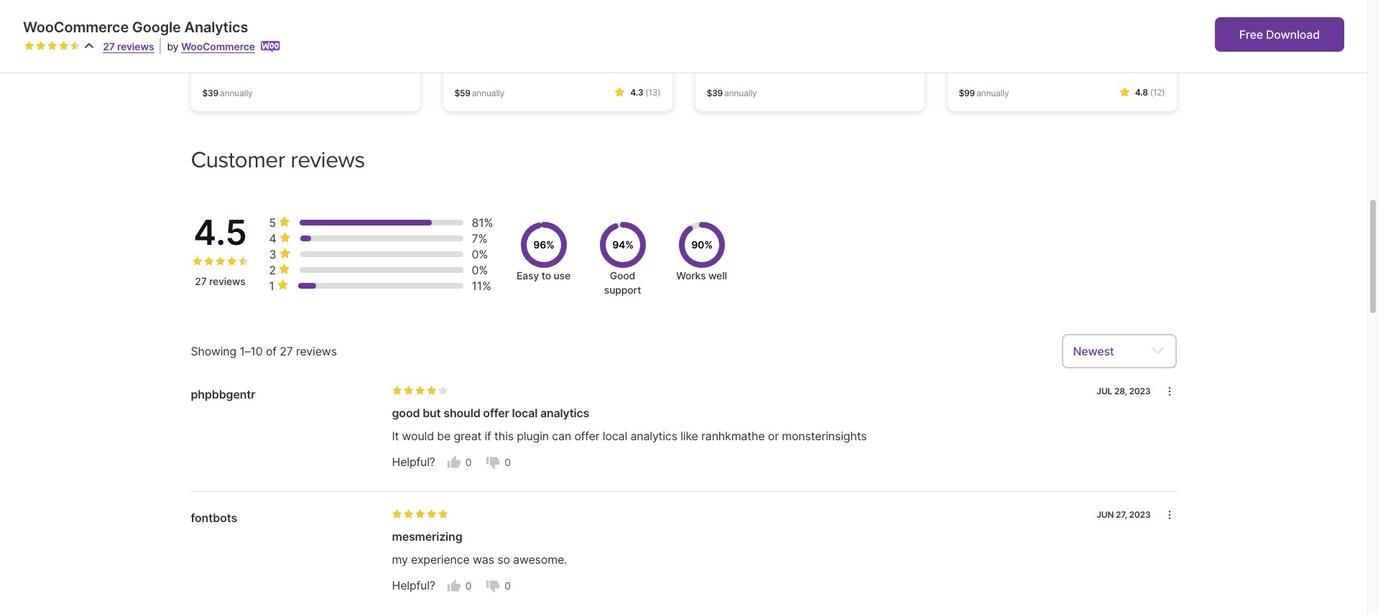 Task type: locate. For each thing, give the bounding box(es) containing it.
2 rate product 3 stars image from the top
[[415, 509, 425, 519]]

rate product 5 stars image up mesmerizing
[[438, 509, 448, 519]]

reviews
[[117, 40, 154, 52], [290, 146, 365, 174], [209, 275, 246, 288], [296, 344, 337, 358]]

1 star, 11% of reviews element
[[269, 278, 292, 294]]

0 horizontal spatial and
[[202, 16, 220, 29]]

2 horizontal spatial rate product 5 stars image
[[438, 509, 448, 519]]

1 vertical spatial rate product 5 stars image
[[238, 257, 248, 267]]

0 horizontal spatial rate product 3 stars image
[[47, 41, 57, 51]]

2 horizontal spatial 27
[[280, 344, 293, 358]]

or
[[768, 429, 779, 443]]

and down create,
[[202, 16, 220, 29]]

rate product 1 star image left rate product 2 stars image
[[24, 41, 34, 51]]

helpful? down would
[[392, 455, 435, 469]]

by down the for
[[337, 16, 348, 29]]

$99 annually
[[959, 87, 1009, 98]]

rate product 5 stars image for woocommerce google analytics
[[238, 257, 248, 267]]

rate product 4 stars image for fontbots
[[426, 509, 436, 519]]

$39 down by woocommerce in the top left of the page
[[202, 87, 218, 98]]

0 for vote down image at the bottom left of page
[[505, 580, 511, 592]]

27 reviews down "4.5"
[[195, 275, 246, 288]]

Newest field
[[1062, 334, 1177, 368]]

27 reviews link
[[103, 40, 154, 52]]

0 vertical spatial rate product 3 stars image
[[415, 386, 425, 396]]

by
[[337, 16, 348, 29], [167, 40, 178, 52]]

analytics
[[184, 19, 248, 36]]

1 horizontal spatial local
[[603, 429, 627, 443]]

2 vertical spatial rate product 2 stars image
[[403, 509, 413, 519]]

0 for vote down icon at left
[[505, 456, 511, 468]]

0 vertical spatial rate product 4 stars image
[[227, 257, 237, 267]]

2 open options menu image from the top
[[1164, 509, 1175, 521]]

0 vertical spatial rate product 2 stars image
[[204, 257, 214, 267]]

analytics up can
[[540, 406, 589, 420]]

0 vertical spatial to
[[300, 16, 310, 29]]

27
[[103, 40, 115, 52], [195, 275, 207, 288], [280, 344, 293, 358]]

1 vertical spatial analytics
[[630, 429, 677, 443]]

rate product 5 stars image left 3
[[238, 257, 248, 267]]

1 vertical spatial rate product 2 stars image
[[403, 386, 413, 396]]

rate product 2 stars image
[[36, 41, 46, 51]]

1 horizontal spatial by
[[337, 16, 348, 29]]

create, assign and list brands for products, and allow customers to view by brand.
[[202, 2, 402, 29]]

0 horizontal spatial local
[[512, 406, 538, 420]]

rate product 4 stars image down "4.5"
[[227, 257, 237, 267]]

3 annually from the left
[[724, 87, 757, 98]]

rate product 2 stars image right rate product 1 star image
[[403, 386, 413, 396]]

0 horizontal spatial (
[[645, 87, 648, 97]]

to left use
[[542, 270, 551, 282]]

2 vertical spatial rate product 5 stars image
[[438, 509, 448, 519]]

rate product 2 stars image down "4.5"
[[204, 257, 214, 267]]

developed by woocommerce image
[[261, 41, 280, 52]]

2 vertical spatial rate product 1 star image
[[392, 509, 402, 519]]

customers
[[249, 16, 298, 29]]

rate product 5 stars image right rate product 4 stars icon
[[70, 41, 80, 51]]

2 annually from the left
[[472, 87, 505, 98]]

vote up image
[[447, 455, 461, 470]]

open options menu image right jun 27, 2023
[[1164, 509, 1175, 521]]

rate product 3 stars image left rate product 4 stars icon
[[47, 41, 57, 51]]

offer up this
[[483, 406, 509, 420]]

my
[[392, 552, 408, 567]]

1 horizontal spatial $39 annually
[[707, 87, 757, 98]]

2 ( from the left
[[1150, 87, 1153, 97]]

good
[[610, 270, 635, 282]]

open options menu image down angle down image
[[1164, 386, 1175, 397]]

1 2023 from the top
[[1129, 386, 1151, 396]]

1 horizontal spatial (
[[1150, 87, 1153, 97]]

4.5
[[194, 211, 247, 254]]

1 open options menu image from the top
[[1164, 386, 1175, 397]]

2 2023 from the top
[[1129, 509, 1151, 520]]

to down list
[[300, 16, 310, 29]]

$39
[[202, 87, 218, 98], [707, 87, 723, 98]]

(
[[645, 87, 648, 97], [1150, 87, 1153, 97]]

rate product 5 stars image
[[70, 41, 80, 51], [238, 257, 248, 267], [438, 509, 448, 519]]

0 right vote down image at the bottom left of page
[[505, 580, 511, 592]]

of
[[266, 344, 277, 358]]

monsterinsights
[[782, 429, 867, 443]]

products,
[[358, 2, 402, 14]]

1 vertical spatial open options menu image
[[1164, 509, 1175, 521]]

local
[[512, 406, 538, 420], [603, 429, 627, 443]]

annually
[[220, 87, 253, 98], [472, 87, 505, 98], [724, 87, 757, 98], [976, 87, 1009, 98]]

1 vertical spatial 27 reviews
[[195, 275, 246, 288]]

2 horizontal spatial rate product 1 star image
[[392, 509, 402, 519]]

rate product 1 star image down "4.5"
[[192, 257, 202, 267]]

0 horizontal spatial )
[[658, 87, 661, 97]]

woocommerce
[[23, 19, 129, 36], [181, 40, 255, 52]]

rate product 3 stars image
[[47, 41, 57, 51], [215, 257, 225, 267]]

brand.
[[351, 16, 381, 29]]

) for 4.3 ( 13 )
[[658, 87, 661, 97]]

0 vertical spatial 2023
[[1129, 386, 1151, 396]]

create,
[[202, 2, 236, 14]]

0 vertical spatial rate product 5 stars image
[[70, 41, 80, 51]]

rate product 2 stars image up mesmerizing
[[403, 509, 413, 519]]

good but should offer local analytics
[[392, 406, 589, 420]]

great
[[454, 429, 482, 443]]

0 vertical spatial rate product 1 star image
[[24, 41, 34, 51]]

rate product 1 star image up mesmerizing
[[392, 509, 402, 519]]

view
[[312, 16, 334, 29]]

) right 4.3
[[658, 87, 661, 97]]

1 horizontal spatial )
[[1162, 87, 1165, 97]]

by down google
[[167, 40, 178, 52]]

ranhkmathe
[[701, 429, 765, 443]]

0 horizontal spatial rate product 5 stars image
[[70, 41, 80, 51]]

2 $39 annually from the left
[[707, 87, 757, 98]]

0 vertical spatial analytics
[[540, 406, 589, 420]]

open options menu image
[[1164, 386, 1175, 397], [1164, 509, 1175, 521]]

woocommerce down analytics
[[181, 40, 255, 52]]

0 horizontal spatial offer
[[483, 406, 509, 420]]

0 horizontal spatial to
[[300, 16, 310, 29]]

4.8
[[1135, 87, 1148, 97]]

4 stars, 7% of reviews element
[[269, 230, 294, 246]]

2023 right the 28,
[[1129, 386, 1151, 396]]

customer
[[191, 146, 285, 174]]

1 vertical spatial helpful?
[[392, 578, 435, 593]]

0 for vote up image
[[465, 456, 472, 468]]

rate product 2 stars image
[[204, 257, 214, 267], [403, 386, 413, 396], [403, 509, 413, 519]]

local right can
[[603, 429, 627, 443]]

) right '4.8'
[[1162, 87, 1165, 97]]

1 ) from the left
[[658, 87, 661, 97]]

rate product 5 stars image for 4.5
[[438, 509, 448, 519]]

helpful? down "my"
[[392, 578, 435, 593]]

offer right can
[[574, 429, 600, 443]]

by inside "create, assign and list brands for products, and allow customers to view by brand."
[[337, 16, 348, 29]]

0 vertical spatial by
[[337, 16, 348, 29]]

0 vertical spatial open options menu image
[[1164, 386, 1175, 397]]

0% for 3
[[472, 247, 488, 261]]

rate product 3 stars image right rate product 1 star image
[[415, 386, 425, 396]]

0%
[[472, 247, 488, 261], [472, 263, 488, 277]]

rate product 3 stars image up mesmerizing
[[415, 509, 425, 519]]

0 vertical spatial 27
[[103, 40, 115, 52]]

4.3
[[630, 87, 643, 97]]

0 vertical spatial woocommerce
[[23, 19, 129, 36]]

1 vertical spatial rate product 3 stars image
[[415, 509, 425, 519]]

11%
[[472, 279, 491, 293]]

well
[[708, 270, 727, 282]]

analytics
[[540, 406, 589, 420], [630, 429, 677, 443]]

81%
[[472, 215, 493, 230]]

$39 right 13
[[707, 87, 723, 98]]

27 down "4.5"
[[195, 275, 207, 288]]

local up the plugin on the bottom left
[[512, 406, 538, 420]]

rate product 4 stars image
[[59, 41, 69, 51]]

1 ( from the left
[[645, 87, 648, 97]]

1 horizontal spatial and
[[271, 2, 289, 14]]

and up "customers"
[[271, 2, 289, 14]]

1 horizontal spatial woocommerce
[[181, 40, 255, 52]]

0 horizontal spatial $39
[[202, 87, 218, 98]]

1 vertical spatial offer
[[574, 429, 600, 443]]

allow
[[222, 16, 246, 29]]

1 horizontal spatial rate product 5 stars image
[[238, 257, 248, 267]]

4 annually from the left
[[976, 87, 1009, 98]]

2 ) from the left
[[1162, 87, 1165, 97]]

1 horizontal spatial rate product 3 stars image
[[215, 257, 225, 267]]

rate product 4 stars image for 4.5
[[227, 257, 237, 267]]

my experience was so awesome.
[[392, 552, 567, 567]]

0 vertical spatial local
[[512, 406, 538, 420]]

0 vertical spatial helpful?
[[392, 455, 435, 469]]

0 horizontal spatial analytics
[[540, 406, 589, 420]]

to inside "create, assign and list brands for products, and allow customers to view by brand."
[[300, 16, 310, 29]]

rate product 4 stars image left rate product 5 stars image
[[426, 386, 436, 396]]

1 horizontal spatial 27
[[195, 275, 207, 288]]

good
[[392, 406, 420, 420]]

rate product 1 star image for 4.5
[[392, 509, 402, 519]]

phpbbgentr
[[191, 387, 255, 401]]

27 down woocommerce google analytics
[[103, 40, 115, 52]]

27 reviews down woocommerce google analytics
[[103, 40, 154, 52]]

jun
[[1097, 509, 1114, 520]]

2 helpful? from the top
[[392, 578, 435, 593]]

1 horizontal spatial offer
[[574, 429, 600, 443]]

1 vertical spatial rate product 4 stars image
[[426, 386, 436, 396]]

2
[[269, 263, 276, 277]]

plugin
[[517, 429, 549, 443]]

1 rate product 3 stars image from the top
[[415, 386, 425, 396]]

0 horizontal spatial by
[[167, 40, 178, 52]]

rate product 4 stars image
[[227, 257, 237, 267], [426, 386, 436, 396], [426, 509, 436, 519]]

0% up 11%
[[472, 263, 488, 277]]

woocommerce up rate product 4 stars icon
[[23, 19, 129, 36]]

0 right vote up image
[[465, 456, 472, 468]]

0 horizontal spatial woocommerce
[[23, 19, 129, 36]]

0 horizontal spatial rate product 1 star image
[[24, 41, 34, 51]]

0
[[465, 456, 472, 468], [505, 456, 511, 468], [465, 580, 472, 592], [505, 580, 511, 592]]

$39 annually
[[202, 87, 253, 98], [707, 87, 757, 98]]

27 reviews
[[103, 40, 154, 52], [195, 275, 246, 288]]

rate product 3 stars image for mesmerizing
[[415, 509, 425, 519]]

2023
[[1129, 386, 1151, 396], [1129, 509, 1151, 520]]

( for 13
[[645, 87, 648, 97]]

1 helpful? from the top
[[392, 455, 435, 469]]

1 vertical spatial rate product 3 stars image
[[215, 257, 225, 267]]

13
[[648, 87, 658, 97]]

2023 for it would be great if this plugin can offer local analytics like ranhkmathe or monsterinsights
[[1129, 386, 1151, 396]]

rate product 1 star image
[[24, 41, 34, 51], [192, 257, 202, 267], [392, 509, 402, 519]]

1 horizontal spatial $39
[[707, 87, 723, 98]]

27 right of
[[280, 344, 293, 358]]

0 horizontal spatial $39 annually
[[202, 87, 253, 98]]

vote down image
[[486, 455, 500, 470]]

1 0% from the top
[[472, 247, 488, 261]]

it
[[392, 429, 399, 443]]

1 horizontal spatial 27 reviews
[[195, 275, 246, 288]]

1 horizontal spatial rate product 1 star image
[[192, 257, 202, 267]]

download
[[1266, 27, 1320, 42]]

0 right vote up icon at the bottom of page
[[465, 580, 472, 592]]

)
[[658, 87, 661, 97], [1162, 87, 1165, 97]]

rate product 3 stars image
[[415, 386, 425, 396], [415, 509, 425, 519]]

( right 4.3
[[645, 87, 648, 97]]

0 vertical spatial 27 reviews
[[103, 40, 154, 52]]

0 vertical spatial 0%
[[472, 247, 488, 261]]

1 vertical spatial 2023
[[1129, 509, 1151, 520]]

2 0% from the top
[[472, 263, 488, 277]]

2023 right 27,
[[1129, 509, 1151, 520]]

0% down 7%
[[472, 247, 488, 261]]

to
[[300, 16, 310, 29], [542, 270, 551, 282]]

1 vertical spatial 0%
[[472, 263, 488, 277]]

analytics left the 'like'
[[630, 429, 677, 443]]

1 vertical spatial and
[[202, 16, 220, 29]]

rate product 4 stars image up mesmerizing
[[426, 509, 436, 519]]

( right '4.8'
[[1150, 87, 1153, 97]]

offer
[[483, 406, 509, 420], [574, 429, 600, 443]]

jun 27, 2023
[[1097, 509, 1151, 520]]

1 vertical spatial to
[[542, 270, 551, 282]]

rate product 3 stars image down "4.5"
[[215, 257, 225, 267]]

2 vertical spatial rate product 4 stars image
[[426, 509, 436, 519]]

1 vertical spatial local
[[603, 429, 627, 443]]

4.8 ( 12 )
[[1135, 87, 1165, 97]]

and
[[271, 2, 289, 14], [202, 16, 220, 29]]

1 vertical spatial rate product 1 star image
[[192, 257, 202, 267]]

rate product 1 star image for woocommerce google analytics
[[192, 257, 202, 267]]

0 right vote down icon at left
[[505, 456, 511, 468]]



Task type: describe. For each thing, give the bounding box(es) containing it.
3 stars, 0% of reviews element
[[269, 246, 294, 262]]

brands
[[307, 2, 340, 14]]

woocommerce google analytics
[[23, 19, 248, 36]]

5 stars, 81% of reviews element
[[269, 215, 293, 230]]

$59
[[454, 87, 470, 98]]

2023 for my experience was so awesome.
[[1129, 509, 1151, 520]]

but
[[423, 406, 441, 420]]

1 annually from the left
[[220, 87, 253, 98]]

3
[[269, 247, 276, 261]]

good support
[[604, 270, 641, 296]]

2 stars, 0% of reviews element
[[269, 262, 293, 278]]

rate product 4 stars image for phpbbgentr
[[426, 386, 436, 396]]

0 horizontal spatial 27
[[103, 40, 115, 52]]

27,
[[1116, 509, 1127, 520]]

$99
[[959, 87, 975, 98]]

angle down image
[[1150, 342, 1165, 360]]

helpful? for would
[[392, 455, 435, 469]]

was
[[473, 552, 494, 567]]

mesmerizing
[[392, 529, 462, 544]]

jul 28, 2023
[[1097, 386, 1151, 396]]

jul
[[1097, 386, 1112, 396]]

vote down image
[[486, 579, 500, 594]]

1 vertical spatial by
[[167, 40, 178, 52]]

4
[[269, 231, 276, 245]]

free
[[1239, 27, 1263, 42]]

for
[[342, 2, 355, 14]]

list
[[291, 2, 305, 14]]

1 vertical spatial woocommerce
[[181, 40, 255, 52]]

1 $39 annually from the left
[[202, 87, 253, 98]]

helpful? for experience
[[392, 578, 435, 593]]

easy to use
[[517, 270, 570, 282]]

2 vertical spatial 27
[[280, 344, 293, 358]]

1 vertical spatial 27
[[195, 275, 207, 288]]

awesome.
[[513, 552, 567, 567]]

free download
[[1239, 27, 1320, 42]]

works
[[676, 270, 706, 282]]

use
[[554, 270, 570, 282]]

28,
[[1114, 386, 1127, 396]]

) for 4.8 ( 12 )
[[1162, 87, 1165, 97]]

works well
[[676, 270, 727, 282]]

so
[[497, 552, 510, 567]]

$59 annually
[[454, 87, 505, 98]]

showing
[[191, 344, 236, 358]]

12
[[1153, 87, 1162, 97]]

google
[[132, 19, 181, 36]]

open options menu image for my experience was so awesome.
[[1164, 509, 1175, 521]]

vote up image
[[447, 579, 461, 594]]

1 $39 from the left
[[202, 87, 218, 98]]

0% for 2
[[472, 263, 488, 277]]

0 vertical spatial offer
[[483, 406, 509, 420]]

rate product 2 stars image for phpbbgentr
[[403, 386, 413, 396]]

should
[[444, 406, 480, 420]]

2 $39 from the left
[[707, 87, 723, 98]]

experience
[[411, 552, 470, 567]]

( for 12
[[1150, 87, 1153, 97]]

0 vertical spatial and
[[271, 2, 289, 14]]

0 vertical spatial rate product 3 stars image
[[47, 41, 57, 51]]

woocommerce link
[[181, 40, 255, 52]]

can
[[552, 429, 571, 443]]

open options menu image for it would be great if this plugin can offer local analytics like ranhkmathe or monsterinsights
[[1164, 386, 1175, 397]]

customer reviews
[[191, 146, 365, 174]]

showing 1–10 of 27 reviews
[[191, 344, 337, 358]]

by woocommerce
[[167, 40, 255, 52]]

support
[[604, 284, 641, 296]]

easy
[[517, 270, 539, 282]]

rate product 3 stars image for good but should offer local analytics
[[415, 386, 425, 396]]

0 for vote up icon at the bottom of page
[[465, 580, 472, 592]]

it would be great if this plugin can offer local analytics like ranhkmathe or monsterinsights
[[392, 429, 867, 443]]

assign
[[239, 2, 269, 14]]

1 horizontal spatial to
[[542, 270, 551, 282]]

this
[[494, 429, 514, 443]]

1–10
[[240, 344, 263, 358]]

rate product 2 stars image for fontbots
[[403, 509, 413, 519]]

free download link
[[1215, 17, 1344, 52]]

be
[[437, 429, 451, 443]]

1 horizontal spatial analytics
[[630, 429, 677, 443]]

newest
[[1073, 344, 1114, 358]]

7%
[[472, 231, 487, 245]]

rate product 2 stars image for 4.5
[[204, 257, 214, 267]]

rate product 5 stars image
[[438, 386, 448, 396]]

5
[[269, 215, 276, 230]]

like
[[680, 429, 698, 443]]

would
[[402, 429, 434, 443]]

rate product 1 star image
[[392, 386, 402, 396]]

0 horizontal spatial 27 reviews
[[103, 40, 154, 52]]

1
[[269, 279, 274, 293]]

fontbots
[[191, 511, 237, 525]]

if
[[485, 429, 491, 443]]

4.3 ( 13 )
[[630, 87, 661, 97]]



Task type: vqa. For each thing, say whether or not it's contained in the screenshot.
product.
no



